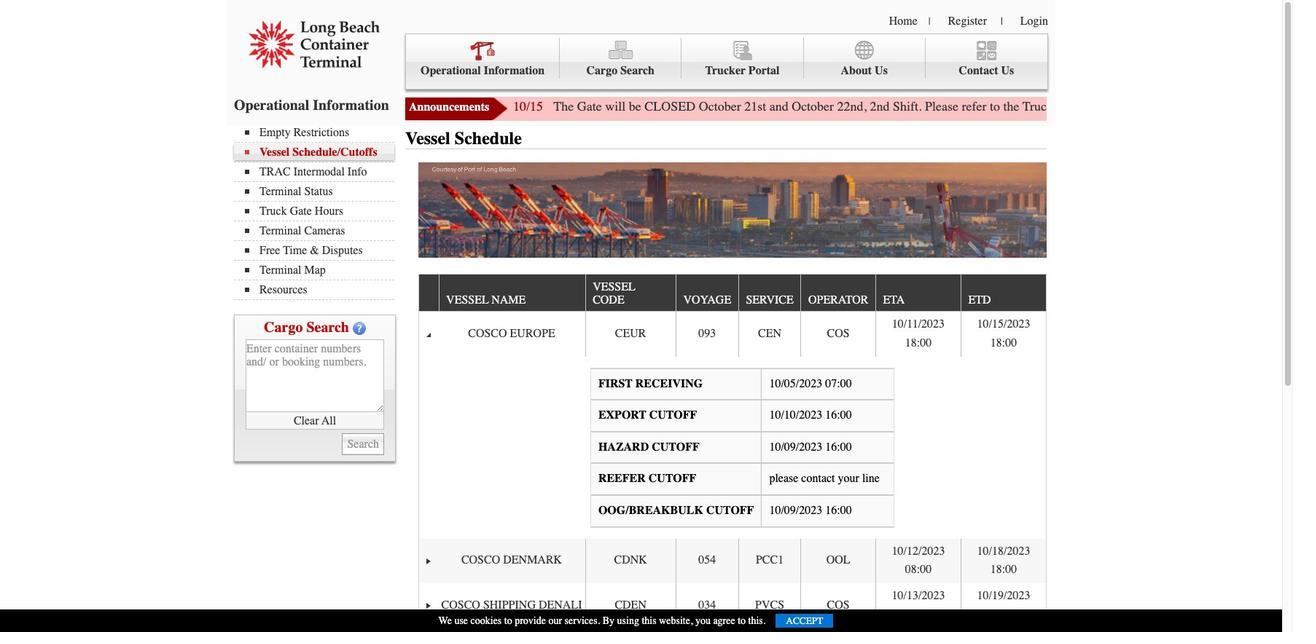 Task type: vqa. For each thing, say whether or not it's contained in the screenshot.
$1,560.00
no



Task type: describe. For each thing, give the bounding box(es) containing it.
denmark
[[503, 554, 562, 567]]

cen
[[758, 327, 782, 341]]

trucker portal
[[705, 64, 780, 77]]

cutoff for reefer cutoff
[[649, 473, 696, 486]]

16:00 for export cutoff
[[825, 409, 852, 422]]

free
[[260, 244, 280, 257]]

export cutoff
[[598, 409, 697, 422]]

eta
[[883, 294, 905, 307]]

10/12/2023
[[892, 545, 945, 558]]

cos cell for 10/13/2023
[[801, 584, 875, 628]]

row group containing 10/11/2023 18:00
[[419, 312, 1046, 633]]

us for about us
[[875, 64, 888, 77]]

10/09/2023 16:00 for hazard cutoff
[[769, 441, 852, 454]]

the
[[1003, 98, 1020, 114]]

vessel for code
[[593, 281, 635, 294]]

row containing 10/13/2023 08:00
[[419, 584, 1046, 628]]

operator
[[808, 294, 868, 307]]

intermodal
[[294, 165, 345, 179]]

vessel name
[[446, 294, 526, 307]]

5 row from the top
[[419, 628, 1046, 633]]

announcements
[[409, 101, 489, 114]]

cden
[[615, 599, 647, 612]]

1 cell from the left
[[438, 628, 585, 633]]

10/09/2023 for hazard cutoff
[[769, 441, 822, 454]]

054
[[699, 554, 716, 567]]

vessel code
[[593, 281, 635, 307]]

trucker portal link
[[682, 38, 804, 79]]

row containing vessel code
[[419, 275, 1046, 312]]

schedule
[[455, 128, 522, 149]]

10/13/2023 08:00 cell
[[875, 584, 961, 628]]

3 cell from the left
[[676, 628, 738, 633]]

tree grid containing vessel code
[[419, 275, 1046, 633]]

row containing 10/11/2023 18:00
[[419, 312, 1046, 357]]

0 horizontal spatial operational
[[234, 97, 309, 114]]

cargo search link
[[560, 38, 682, 79]]

cos for 10/13/2023
[[827, 599, 850, 612]]

about
[[841, 64, 872, 77]]

provide
[[515, 615, 546, 628]]

2 horizontal spatial to
[[990, 98, 1000, 114]]

10/13/2023
[[892, 590, 945, 603]]

1 horizontal spatial vessel
[[405, 128, 450, 149]]

home
[[889, 15, 918, 28]]

all
[[322, 414, 336, 428]]

21st
[[744, 98, 766, 114]]

16:00 for oog/breakbulk cutoff
[[825, 504, 852, 518]]

reefer
[[598, 473, 646, 486]]

3 terminal from the top
[[260, 264, 301, 277]]

accept button
[[776, 615, 834, 628]]

054 cell
[[676, 539, 738, 584]]

0 horizontal spatial to
[[504, 615, 512, 628]]

this
[[642, 615, 657, 628]]

be
[[629, 98, 641, 114]]

service
[[746, 294, 794, 307]]

pvcs cell
[[738, 584, 801, 628]]

oog/breakbulk cutoff
[[598, 504, 754, 518]]

10/15
[[513, 98, 543, 114]]

ceur cell
[[585, 312, 676, 357]]

vessel code link
[[593, 275, 635, 312]]

034 cell
[[676, 584, 738, 628]]

2 cell from the left
[[585, 628, 676, 633]]

093
[[699, 327, 716, 341]]

10/10/2023 16:00
[[769, 409, 852, 422]]

contact us
[[959, 64, 1014, 77]]

07:00
[[825, 377, 852, 390]]

0 vertical spatial information
[[484, 64, 545, 77]]

voyage link
[[683, 288, 738, 312]]

about us link
[[804, 38, 926, 79]]

web
[[1120, 98, 1142, 114]]

10/15/2023 18:00
[[977, 318, 1030, 350]]

gate
[[1231, 98, 1253, 114]]

operational information link
[[406, 38, 560, 79]]

&
[[310, 244, 319, 257]]

the
[[554, 98, 574, 114]]

terminal cameras link
[[245, 225, 394, 238]]

10/05/2023
[[769, 377, 822, 390]]

0 horizontal spatial operational information
[[234, 97, 389, 114]]

hours inside empty restrictions vessel schedule/cutoffs trac intermodal info terminal status truck gate hours terminal cameras free time & disputes terminal map resources
[[315, 205, 343, 218]]

ceur
[[615, 327, 646, 341]]

10/12/2023 08:00
[[892, 545, 945, 577]]

10/15 the gate will be closed october 21st and october 22nd, 2nd shift. please refer to the truck gate hours web page for further gate details 
[[513, 98, 1293, 114]]

1 october from the left
[[699, 98, 741, 114]]

etd
[[968, 294, 991, 307]]

cosco europe
[[468, 327, 555, 341]]

truck inside empty restrictions vessel schedule/cutoffs trac intermodal info terminal status truck gate hours terminal cameras free time & disputes terminal map resources
[[260, 205, 287, 218]]

details
[[1256, 98, 1290, 114]]

hazard cutoff
[[598, 441, 700, 454]]

shift.
[[893, 98, 922, 114]]

free time & disputes link
[[245, 244, 394, 257]]

using
[[617, 615, 639, 628]]

0 vertical spatial truck
[[1023, 98, 1053, 114]]

10/19/2023 03:00
[[977, 590, 1030, 621]]

10/11/2023 18:00
[[892, 318, 945, 350]]

vessel for name
[[446, 294, 489, 307]]

login link
[[1020, 15, 1048, 28]]

europe
[[510, 327, 555, 341]]

we use cookies to provide our services. by using this website, you agree to this.
[[439, 615, 766, 628]]

1 horizontal spatial hours
[[1085, 98, 1117, 114]]

10/19/2023 03:00 cell
[[961, 584, 1046, 628]]

6 cell from the left
[[875, 628, 961, 633]]

use
[[454, 615, 468, 628]]

menu bar containing empty restrictions
[[234, 125, 402, 300]]

ool cell
[[801, 539, 875, 584]]

empty
[[260, 126, 291, 139]]

voyage
[[683, 294, 731, 307]]

cosco shipping denali cell
[[438, 584, 585, 628]]

03:00
[[990, 608, 1017, 621]]

website,
[[659, 615, 693, 628]]

08:00 for 10/13/2023 08:00
[[905, 608, 932, 621]]

10/09/2023 for oog/breakbulk cutoff
[[769, 504, 822, 518]]

1 vertical spatial search
[[306, 319, 349, 336]]

reefer cutoff
[[598, 473, 696, 486]]

10/10/2023
[[769, 409, 822, 422]]

receiving
[[635, 377, 703, 390]]

cutoff for hazard cutoff
[[652, 441, 700, 454]]

contact
[[959, 64, 998, 77]]

2 | from the left
[[1001, 15, 1003, 28]]

0 vertical spatial cargo
[[586, 64, 618, 77]]

22nd,
[[837, 98, 867, 114]]

first
[[598, 377, 633, 390]]

cos for 10/11/2023
[[827, 327, 850, 341]]

please
[[925, 98, 959, 114]]

cutoff for export cutoff
[[649, 409, 697, 422]]

trac intermodal info link
[[245, 165, 394, 179]]

cutoff for oog/breakbulk cutoff
[[706, 504, 754, 518]]

0 horizontal spatial information
[[313, 97, 389, 114]]

10/18/2023 18:00
[[977, 545, 1030, 577]]

and
[[770, 98, 788, 114]]

10/15/2023 18:00 cell
[[961, 312, 1046, 357]]



Task type: locate. For each thing, give the bounding box(es) containing it.
cosco for cosco denmark
[[461, 554, 500, 567]]

10/13/2023 08:00
[[892, 590, 945, 621]]

2 october from the left
[[792, 98, 834, 114]]

operational up the announcements
[[421, 64, 481, 77]]

ool
[[826, 554, 850, 567]]

pvcs
[[755, 599, 784, 612]]

search up be
[[620, 64, 655, 77]]

18:00 down 10/11/2023
[[905, 337, 932, 350]]

row containing 10/12/2023 08:00
[[419, 539, 1046, 584]]

5 cell from the left
[[801, 628, 875, 633]]

vessel
[[593, 281, 635, 294], [446, 294, 489, 307]]

cdnk cell
[[585, 539, 676, 584]]

3 row from the top
[[419, 539, 1046, 584]]

1 vertical spatial cos
[[827, 599, 850, 612]]

18:00 for 10/18/2023 18:00
[[990, 564, 1017, 577]]

0 vertical spatial cosco
[[468, 327, 507, 341]]

10/09/2023 16:00
[[769, 441, 852, 454], [769, 504, 852, 518]]

services.
[[565, 615, 600, 628]]

page
[[1145, 98, 1170, 114]]

0 horizontal spatial menu bar
[[234, 125, 402, 300]]

cell down accept
[[801, 628, 875, 633]]

vessel name link
[[446, 288, 533, 312]]

operational up empty
[[234, 97, 309, 114]]

034
[[699, 599, 716, 612]]

18:00
[[905, 337, 932, 350], [990, 337, 1017, 350], [990, 564, 1017, 577]]

cosco left denmark
[[461, 554, 500, 567]]

16:00 for hazard cutoff
[[825, 441, 852, 454]]

name
[[491, 294, 526, 307]]

cos cell
[[801, 312, 875, 357], [801, 584, 875, 628]]

us right about
[[875, 64, 888, 77]]

16:00 down 07:00
[[825, 409, 852, 422]]

2 cos from the top
[[827, 599, 850, 612]]

register
[[948, 15, 987, 28]]

None submit
[[342, 434, 384, 456]]

1 horizontal spatial |
[[1001, 15, 1003, 28]]

0 vertical spatial menu bar
[[405, 34, 1048, 90]]

menu bar
[[405, 34, 1048, 90], [234, 125, 402, 300]]

1 vertical spatial 16:00
[[825, 441, 852, 454]]

truck down trac
[[260, 205, 287, 218]]

1 16:00 from the top
[[825, 409, 852, 422]]

0 horizontal spatial truck
[[260, 205, 287, 218]]

pcc1 cell
[[738, 539, 801, 584]]

our
[[549, 615, 562, 628]]

menu bar containing operational information
[[405, 34, 1048, 90]]

to left this. at right
[[738, 615, 746, 628]]

2 row from the top
[[419, 312, 1046, 357]]

cdnk
[[614, 554, 647, 567]]

information up restrictions
[[313, 97, 389, 114]]

export
[[598, 409, 647, 422]]

cosco shipping denali
[[441, 599, 582, 612]]

1 horizontal spatial gate
[[577, 98, 602, 114]]

october left 21st
[[699, 98, 741, 114]]

home link
[[889, 15, 918, 28]]

| right home
[[929, 15, 931, 28]]

10/18/2023
[[977, 545, 1030, 558]]

cutoff up oog/breakbulk cutoff
[[649, 473, 696, 486]]

clear
[[294, 414, 319, 428]]

1 horizontal spatial information
[[484, 64, 545, 77]]

us right the contact
[[1001, 64, 1014, 77]]

contact
[[801, 473, 835, 486]]

empty restrictions vessel schedule/cutoffs trac intermodal info terminal status truck gate hours terminal cameras free time & disputes terminal map resources
[[260, 126, 377, 297]]

0 horizontal spatial us
[[875, 64, 888, 77]]

10/18/2023 18:00 cell
[[961, 539, 1046, 584]]

0 vertical spatial cos
[[827, 327, 850, 341]]

truck right 'the'
[[1023, 98, 1053, 114]]

truck
[[1023, 98, 1053, 114], [260, 205, 287, 218]]

1 10/09/2023 16:00 from the top
[[769, 441, 852, 454]]

trac
[[260, 165, 291, 179]]

2 10/09/2023 16:00 from the top
[[769, 504, 852, 518]]

10/09/2023 16:00 down 10/10/2023 16:00
[[769, 441, 852, 454]]

information
[[484, 64, 545, 77], [313, 97, 389, 114]]

2 vertical spatial cosco
[[441, 599, 480, 612]]

1 vertical spatial hours
[[315, 205, 343, 218]]

0 vertical spatial cargo search
[[586, 64, 655, 77]]

2 cos cell from the top
[[801, 584, 875, 628]]

1 vertical spatial menu bar
[[234, 125, 402, 300]]

16:00 up your
[[825, 441, 852, 454]]

contact us link
[[926, 38, 1047, 79]]

1 horizontal spatial cargo search
[[586, 64, 655, 77]]

to down shipping
[[504, 615, 512, 628]]

us for contact us
[[1001, 64, 1014, 77]]

search down resources link
[[306, 319, 349, 336]]

vessel left name at the top left
[[446, 294, 489, 307]]

code
[[593, 294, 625, 307]]

08:00 inside 10/12/2023 08:00
[[905, 564, 932, 577]]

0 horizontal spatial gate
[[290, 205, 312, 218]]

10/11/2023 18:00 cell
[[875, 312, 961, 357]]

18:00 inside 10/15/2023 18:00
[[990, 337, 1017, 350]]

operational information up the announcements
[[421, 64, 545, 77]]

1 horizontal spatial to
[[738, 615, 746, 628]]

cargo
[[586, 64, 618, 77], [264, 319, 303, 336]]

1 vertical spatial operational information
[[234, 97, 389, 114]]

0 vertical spatial 10/09/2023
[[769, 441, 822, 454]]

18:00 down 10/15/2023
[[990, 337, 1017, 350]]

cen cell
[[738, 312, 801, 357]]

1 horizontal spatial us
[[1001, 64, 1014, 77]]

0 horizontal spatial october
[[699, 98, 741, 114]]

empty restrictions link
[[245, 126, 394, 139]]

accept
[[786, 616, 823, 627]]

cosco for cosco europe
[[468, 327, 507, 341]]

| left 'login'
[[1001, 15, 1003, 28]]

0 horizontal spatial vessel
[[260, 146, 290, 159]]

2 vertical spatial 16:00
[[825, 504, 852, 518]]

operational information
[[421, 64, 545, 77], [234, 97, 389, 114]]

1 08:00 from the top
[[905, 564, 932, 577]]

0 horizontal spatial search
[[306, 319, 349, 336]]

cutoff down "receiving"
[[649, 409, 697, 422]]

portal
[[749, 64, 780, 77]]

will
[[605, 98, 626, 114]]

terminal map link
[[245, 264, 394, 277]]

0 horizontal spatial cargo search
[[264, 319, 349, 336]]

0 horizontal spatial |
[[929, 15, 931, 28]]

cosco denmark
[[461, 554, 562, 567]]

cargo search
[[586, 64, 655, 77], [264, 319, 349, 336]]

16:00
[[825, 409, 852, 422], [825, 441, 852, 454], [825, 504, 852, 518]]

we
[[439, 615, 452, 628]]

093 cell
[[676, 312, 738, 357]]

Enter container numbers and/ or booking numbers.  text field
[[246, 340, 384, 413]]

cell down 10/13/2023 08:00
[[875, 628, 961, 633]]

18:00 for 10/15/2023 18:00
[[990, 337, 1017, 350]]

vessel schedule/cutoffs link
[[245, 146, 394, 159]]

cargo down resources at left top
[[264, 319, 303, 336]]

cell down using
[[585, 628, 676, 633]]

08:00 inside 10/13/2023 08:00
[[905, 608, 932, 621]]

this.
[[748, 615, 766, 628]]

please
[[769, 473, 799, 486]]

1 vertical spatial 08:00
[[905, 608, 932, 621]]

10/09/2023 16:00 for oog/breakbulk cutoff
[[769, 504, 852, 518]]

tree grid
[[419, 275, 1046, 633]]

oog/breakbulk
[[598, 504, 703, 518]]

2 08:00 from the top
[[905, 608, 932, 621]]

16:00 down your
[[825, 504, 852, 518]]

refer
[[962, 98, 987, 114]]

row group
[[419, 312, 1046, 633]]

0 vertical spatial hours
[[1085, 98, 1117, 114]]

10/12/2023 08:00 cell
[[875, 539, 961, 584]]

cos up accept "button"
[[827, 599, 850, 612]]

information up 10/15
[[484, 64, 545, 77]]

0 horizontal spatial hours
[[315, 205, 343, 218]]

2 terminal from the top
[[260, 225, 301, 238]]

0 vertical spatial 10/09/2023 16:00
[[769, 441, 852, 454]]

0 vertical spatial terminal
[[260, 185, 301, 198]]

cosco europe cell
[[438, 312, 585, 357]]

cden cell
[[585, 584, 676, 628]]

etd link
[[968, 288, 998, 312]]

0 vertical spatial operational
[[421, 64, 481, 77]]

cos cell down ool
[[801, 584, 875, 628]]

cell down 03:00 on the right bottom of page
[[961, 628, 1046, 633]]

1 vertical spatial cosco
[[461, 554, 500, 567]]

vessel inside empty restrictions vessel schedule/cutoffs trac intermodal info terminal status truck gate hours terminal cameras free time & disputes terminal map resources
[[260, 146, 290, 159]]

cameras
[[304, 225, 345, 238]]

7 cell from the left
[[961, 628, 1046, 633]]

please contact your line
[[769, 473, 880, 486]]

cargo up will
[[586, 64, 618, 77]]

2 us from the left
[[1001, 64, 1014, 77]]

vessel down the announcements
[[405, 128, 450, 149]]

trucker
[[705, 64, 746, 77]]

shipping
[[483, 599, 536, 612]]

1 vertical spatial cos cell
[[801, 584, 875, 628]]

terminal down trac
[[260, 185, 301, 198]]

1 vertical spatial cargo
[[264, 319, 303, 336]]

1 horizontal spatial vessel
[[593, 281, 635, 294]]

1 vertical spatial 10/09/2023
[[769, 504, 822, 518]]

cell down provide
[[438, 628, 585, 633]]

4 row from the top
[[419, 584, 1046, 628]]

18:00 inside 10/11/2023 18:00
[[905, 337, 932, 350]]

1 10/09/2023 from the top
[[769, 441, 822, 454]]

10/19/2023
[[977, 590, 1030, 603]]

18:00 down the 10/18/2023
[[990, 564, 1017, 577]]

cosco up use at the left of the page
[[441, 599, 480, 612]]

cosco denmark cell
[[438, 539, 585, 584]]

cos cell for 10/11/2023
[[801, 312, 875, 357]]

cell
[[438, 628, 585, 633], [585, 628, 676, 633], [676, 628, 738, 633], [738, 628, 801, 633], [801, 628, 875, 633], [875, 628, 961, 633], [961, 628, 1046, 633]]

hazard
[[598, 441, 649, 454]]

1 vertical spatial terminal
[[260, 225, 301, 238]]

08:00 for 10/12/2023 08:00
[[905, 564, 932, 577]]

service link
[[746, 288, 801, 312]]

resources
[[260, 284, 307, 297]]

0 vertical spatial cos cell
[[801, 312, 875, 357]]

10/09/2023 down please
[[769, 504, 822, 518]]

cutoff down export cutoff
[[652, 441, 700, 454]]

hours
[[1085, 98, 1117, 114], [315, 205, 343, 218]]

0 vertical spatial operational information
[[421, 64, 545, 77]]

0 horizontal spatial cargo
[[264, 319, 303, 336]]

1 vertical spatial 10/09/2023 16:00
[[769, 504, 852, 518]]

cell down you
[[676, 628, 738, 633]]

gate down "status" on the left of page
[[290, 205, 312, 218]]

october right and
[[792, 98, 834, 114]]

0 vertical spatial 16:00
[[825, 409, 852, 422]]

cargo search up will
[[586, 64, 655, 77]]

clear all button
[[246, 413, 384, 430]]

by
[[603, 615, 615, 628]]

closed
[[645, 98, 696, 114]]

0 vertical spatial 08:00
[[905, 564, 932, 577]]

terminal up resources at left top
[[260, 264, 301, 277]]

cos down operator
[[827, 327, 850, 341]]

1 vertical spatial information
[[313, 97, 389, 114]]

vessel up trac
[[260, 146, 290, 159]]

0 vertical spatial search
[[620, 64, 655, 77]]

vessel up ceur on the left of page
[[593, 281, 635, 294]]

denali
[[539, 599, 582, 612]]

18:00 inside 10/18/2023 18:00
[[990, 564, 1017, 577]]

1 | from the left
[[929, 15, 931, 28]]

1 row from the top
[[419, 275, 1046, 312]]

register link
[[948, 15, 987, 28]]

operational information up empty restrictions link
[[234, 97, 389, 114]]

1 vertical spatial operational
[[234, 97, 309, 114]]

1 horizontal spatial october
[[792, 98, 834, 114]]

cosco down vessel name
[[468, 327, 507, 341]]

1 horizontal spatial cargo
[[586, 64, 618, 77]]

1 vertical spatial truck
[[260, 205, 287, 218]]

hours left the web
[[1085, 98, 1117, 114]]

row
[[419, 275, 1046, 312], [419, 312, 1046, 357], [419, 539, 1046, 584], [419, 584, 1046, 628], [419, 628, 1046, 633]]

time
[[283, 244, 307, 257]]

2 horizontal spatial gate
[[1057, 98, 1081, 114]]

4 cell from the left
[[738, 628, 801, 633]]

1 cos from the top
[[827, 327, 850, 341]]

gate inside empty restrictions vessel schedule/cutoffs trac intermodal info terminal status truck gate hours terminal cameras free time & disputes terminal map resources
[[290, 205, 312, 218]]

1 horizontal spatial operational
[[421, 64, 481, 77]]

gate right 'the'
[[1057, 98, 1081, 114]]

cos
[[827, 327, 850, 341], [827, 599, 850, 612]]

1 horizontal spatial menu bar
[[405, 34, 1048, 90]]

to left 'the'
[[990, 98, 1000, 114]]

1 vertical spatial cargo search
[[264, 319, 349, 336]]

cutoff up 054
[[706, 504, 754, 518]]

restrictions
[[294, 126, 349, 139]]

gate right the
[[577, 98, 602, 114]]

1 cos cell from the top
[[801, 312, 875, 357]]

1 horizontal spatial operational information
[[421, 64, 545, 77]]

cargo search down resources link
[[264, 319, 349, 336]]

1 terminal from the top
[[260, 185, 301, 198]]

us
[[875, 64, 888, 77], [1001, 64, 1014, 77]]

10/09/2023 down the 10/10/2023
[[769, 441, 822, 454]]

about us
[[841, 64, 888, 77]]

october
[[699, 98, 741, 114], [792, 98, 834, 114]]

08:00 down 10/12/2023
[[905, 564, 932, 577]]

1 us from the left
[[875, 64, 888, 77]]

terminal up free
[[260, 225, 301, 238]]

0 horizontal spatial vessel
[[446, 294, 489, 307]]

10/09/2023 16:00 down 'contact'
[[769, 504, 852, 518]]

first receiving
[[598, 377, 703, 390]]

operator link
[[808, 288, 875, 312]]

2 10/09/2023 from the top
[[769, 504, 822, 518]]

hours up cameras
[[315, 205, 343, 218]]

2 vertical spatial terminal
[[260, 264, 301, 277]]

cosco for cosco shipping denali
[[441, 599, 480, 612]]

3 16:00 from the top
[[825, 504, 852, 518]]

18:00 for 10/11/2023 18:00
[[905, 337, 932, 350]]

1 horizontal spatial truck
[[1023, 98, 1053, 114]]

line
[[862, 473, 880, 486]]

cos cell down operator
[[801, 312, 875, 357]]

2 16:00 from the top
[[825, 441, 852, 454]]

cell down this. at right
[[738, 628, 801, 633]]

resources link
[[245, 284, 394, 297]]

1 horizontal spatial search
[[620, 64, 655, 77]]

08:00 down 10/13/2023
[[905, 608, 932, 621]]



